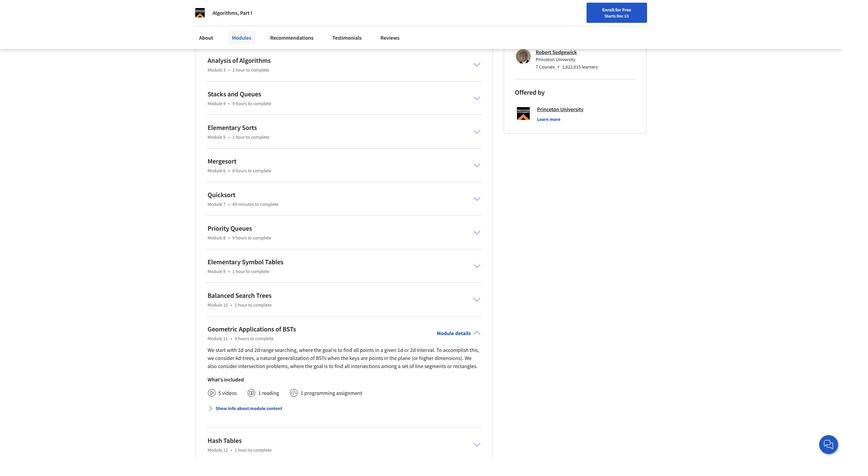 Task type: vqa. For each thing, say whether or not it's contained in the screenshot.
leftmost need
no



Task type: describe. For each thing, give the bounding box(es) containing it.
1,622,015
[[563, 64, 581, 70]]

1 left programming
[[301, 390, 303, 397]]

geometric applications of bsts module 11 • 9 hours to complete
[[208, 325, 296, 342]]

ratings
[[590, 2, 603, 8]]

about
[[199, 34, 213, 41]]

complete inside priority queues module 8 • 9 hours to complete
[[253, 235, 271, 241]]

your
[[646, 8, 655, 14]]

algorithms
[[240, 56, 271, 65]]

7 inside quicksort module 7 • 49 minutes to complete
[[223, 201, 226, 208]]

starts
[[605, 13, 616, 19]]

enroll for free starts dec 15
[[603, 7, 632, 19]]

5 inside elementary sorts module 5 • 1 hour to complete
[[223, 134, 226, 140]]

• inside geometric applications of bsts module 11 • 9 hours to complete
[[231, 336, 232, 342]]

the left keys
[[341, 355, 349, 362]]

of right set
[[410, 363, 414, 370]]

1 reading
[[258, 390, 279, 397]]

0 vertical spatial in
[[375, 347, 380, 354]]

modules link
[[228, 30, 256, 45]]

tables inside the elementary symbol tables module 9 • 1 hour to complete
[[265, 258, 284, 266]]

higher
[[419, 355, 434, 362]]

balanced search trees module 10 • 1 hour to complete
[[208, 292, 272, 308]]

search
[[235, 292, 255, 300]]

0 horizontal spatial is
[[324, 363, 328, 370]]

kevin wayne image
[[516, 18, 531, 33]]

1 left reading
[[258, 390, 261, 397]]

hash tables module 12 • 1 hour to complete
[[208, 437, 272, 454]]

to up when
[[338, 347, 343, 354]]

rectangles.
[[453, 363, 478, 370]]

priority queues module 8 • 9 hours to complete
[[208, 224, 271, 241]]

info
[[228, 406, 236, 412]]

by
[[538, 88, 545, 97]]

1 vertical spatial consider
[[218, 363, 237, 370]]

hour inside hash tables module 12 • 1 hour to complete
[[238, 448, 247, 454]]

0 vertical spatial goal
[[323, 347, 332, 354]]

dec
[[617, 13, 624, 19]]

module inside elementary sorts module 5 • 1 hour to complete
[[208, 134, 222, 140]]

1 vertical spatial all
[[345, 363, 350, 370]]

• inside priority queues module 8 • 9 hours to complete
[[228, 235, 230, 241]]

2 vertical spatial princeton
[[537, 106, 560, 113]]

intersection
[[238, 363, 265, 370]]

enroll
[[603, 7, 615, 13]]

module inside priority queues module 8 • 9 hours to complete
[[208, 235, 222, 241]]

0 vertical spatial points
[[360, 347, 374, 354]]

hour for search
[[238, 302, 247, 308]]

content
[[267, 406, 282, 412]]

1 inside hash tables module 12 • 1 hour to complete
[[235, 448, 237, 454]]

1 vertical spatial 5
[[218, 390, 221, 397]]

1,665
[[578, 2, 589, 8]]

learn more
[[537, 116, 561, 122]]

geometric
[[208, 325, 238, 334]]

hour for of
[[236, 67, 245, 73]]

1 inside analysis of algorithms module 3 • 1 hour to complete
[[233, 67, 235, 73]]

tables inside hash tables module 12 • 1 hour to complete
[[223, 437, 242, 445]]

trees,
[[243, 355, 255, 362]]

1 horizontal spatial all
[[354, 347, 359, 354]]

bsts inside we start with 1d and 2d range searching, where the goal is to find all points in a given 1d or 2d interval. to accomplish this, we consider kd-trees, a natural generalization of bsts when the keys are points in the plane (or higher dimensions). we also consider intersection problems, where the goal is to find all intersections among a set of line segments or rectangles.
[[316, 355, 327, 362]]

• inside elementary sorts module 5 • 1 hour to complete
[[228, 134, 230, 140]]

modules
[[232, 34, 252, 41]]

testimonials link
[[329, 30, 366, 45]]

module inside analysis of algorithms module 3 • 1 hour to complete
[[208, 67, 222, 73]]

elementary for elementary sorts
[[208, 123, 241, 132]]

module
[[250, 406, 266, 412]]

0 vertical spatial princeton university
[[536, 26, 576, 32]]

to inside the elementary symbol tables module 9 • 1 hour to complete
[[246, 269, 250, 275]]

when
[[328, 355, 340, 362]]

start
[[216, 347, 226, 354]]

module left the details
[[437, 330, 454, 337]]

princeton university image
[[195, 8, 205, 17]]

module inside stacks and queues module 4 • 9 hours to complete
[[208, 101, 222, 107]]

complete inside analysis of algorithms module 3 • 1 hour to complete
[[251, 67, 270, 73]]

to inside quicksort module 7 • 49 minutes to complete
[[255, 201, 259, 208]]

learn more button
[[537, 116, 561, 123]]

problems,
[[266, 363, 289, 370]]

12
[[223, 448, 228, 454]]

15
[[625, 13, 629, 19]]

elementary sorts module 5 • 1 hour to complete
[[208, 123, 270, 140]]

quicksort module 7 • 49 minutes to complete
[[208, 191, 279, 208]]

testimonials
[[333, 34, 362, 41]]

to inside "balanced search trees module 10 • 1 hour to complete"
[[248, 302, 252, 308]]

balanced
[[208, 292, 234, 300]]

• inside analysis of algorithms module 3 • 1 hour to complete
[[228, 67, 230, 73]]

0 vertical spatial princeton
[[536, 26, 555, 32]]

(or
[[412, 355, 418, 362]]

show info about module content
[[216, 406, 282, 412]]

with
[[227, 347, 237, 354]]

trees
[[256, 292, 272, 300]]

complete inside quicksort module 7 • 49 minutes to complete
[[260, 201, 279, 208]]

reviews link
[[377, 30, 404, 45]]

9 inside geometric applications of bsts module 11 • 9 hours to complete
[[235, 336, 237, 342]]

and inside we start with 1d and 2d range searching, where the goal is to find all points in a given 1d or 2d interval. to accomplish this, we consider kd-trees, a natural generalization of bsts when the keys are points in the plane (or higher dimensions). we also consider intersection problems, where the goal is to find all intersections among a set of line segments or rectangles.
[[245, 347, 253, 354]]

chat with us image
[[824, 440, 835, 451]]

plane
[[398, 355, 411, 362]]

searching,
[[275, 347, 298, 354]]

included
[[224, 377, 244, 383]]

• inside stacks and queues module 4 • 9 hours to complete
[[228, 101, 230, 107]]

module details
[[437, 330, 471, 337]]

line
[[415, 363, 424, 370]]

new
[[656, 8, 665, 14]]

offered
[[515, 88, 537, 97]]

module inside hash tables module 12 • 1 hour to complete
[[208, 448, 222, 454]]

to inside hash tables module 12 • 1 hour to complete
[[248, 448, 252, 454]]

among
[[381, 363, 397, 370]]

priority
[[208, 224, 229, 233]]

algorithms, part i
[[213, 9, 252, 16]]

• inside quicksort module 7 • 49 minutes to complete
[[228, 201, 230, 208]]

stacks and queues module 4 • 9 hours to complete
[[208, 90, 271, 107]]

1 1d from the left
[[238, 347, 244, 354]]

assignment
[[336, 390, 363, 397]]

bsts inside geometric applications of bsts module 11 • 9 hours to complete
[[283, 325, 296, 334]]

recommendations link
[[266, 30, 318, 45]]

learners
[[582, 64, 598, 70]]

recommendations
[[270, 34, 314, 41]]

1 vertical spatial a
[[256, 355, 259, 362]]

analysis of algorithms module 3 • 1 hour to complete
[[208, 56, 271, 73]]

interval.
[[417, 347, 436, 354]]

elementary symbol tables module 9 • 1 hour to complete
[[208, 258, 284, 275]]

complete inside hash tables module 12 • 1 hour to complete
[[253, 448, 272, 454]]

part
[[240, 9, 250, 16]]

robert sedgewick princeton university 7 courses • 1,622,015 learners
[[536, 49, 598, 71]]

of inside geometric applications of bsts module 11 • 9 hours to complete
[[276, 325, 281, 334]]

set
[[402, 363, 409, 370]]

to inside analysis of algorithms module 3 • 1 hour to complete
[[246, 67, 250, 73]]

9 inside priority queues module 8 • 9 hours to complete
[[233, 235, 235, 241]]

what's included
[[208, 377, 244, 383]]

segments
[[425, 363, 446, 370]]



Task type: locate. For each thing, give the bounding box(es) containing it.
1 vertical spatial points
[[369, 355, 383, 362]]

about link
[[195, 30, 217, 45]]

0 horizontal spatial 2d
[[254, 347, 260, 354]]

9 up balanced
[[223, 269, 226, 275]]

what's
[[208, 377, 223, 383]]

a left given
[[381, 347, 383, 354]]

complete inside geometric applications of bsts module 11 • 9 hours to complete
[[255, 336, 274, 342]]

1 vertical spatial is
[[324, 363, 328, 370]]

10
[[223, 302, 228, 308]]

1 vertical spatial university
[[556, 57, 576, 63]]

0 horizontal spatial 8
[[223, 235, 226, 241]]

1 vertical spatial 7
[[223, 201, 226, 208]]

of right analysis
[[232, 56, 238, 65]]

0 vertical spatial university
[[556, 26, 576, 32]]

hours down the applications
[[238, 336, 249, 342]]

of inside analysis of algorithms module 3 • 1 hour to complete
[[232, 56, 238, 65]]

to inside geometric applications of bsts module 11 • 9 hours to complete
[[250, 336, 254, 342]]

programming
[[305, 390, 335, 397]]

0 horizontal spatial in
[[375, 347, 380, 354]]

0 horizontal spatial tables
[[223, 437, 242, 445]]

0 horizontal spatial all
[[345, 363, 350, 370]]

university inside 'robert sedgewick princeton university 7 courses • 1,622,015 learners'
[[556, 57, 576, 63]]

0 horizontal spatial 1d
[[238, 347, 244, 354]]

1,665 ratings )
[[578, 2, 605, 8]]

to right 6
[[248, 168, 252, 174]]

1 vertical spatial where
[[290, 363, 304, 370]]

• inside the elementary symbol tables module 9 • 1 hour to complete
[[228, 269, 230, 275]]

university down "sedgewick"
[[556, 57, 576, 63]]

elementary down 4
[[208, 123, 241, 132]]

0 horizontal spatial 5
[[218, 390, 221, 397]]

module down priority
[[208, 235, 222, 241]]

also
[[208, 363, 217, 370]]

to down when
[[329, 363, 334, 370]]

7 left courses
[[536, 64, 538, 70]]

find up keys
[[344, 347, 353, 354]]

0 vertical spatial bsts
[[283, 325, 296, 334]]

• right 6
[[228, 168, 230, 174]]

6
[[223, 168, 226, 174]]

None search field
[[96, 4, 257, 18]]

49
[[233, 201, 237, 208]]

1 horizontal spatial we
[[465, 355, 472, 362]]

1 inside the elementary symbol tables module 9 • 1 hour to complete
[[233, 269, 235, 275]]

8 down priority
[[223, 235, 226, 241]]

princeton university
[[536, 26, 576, 32], [537, 106, 584, 113]]

1d up plane
[[398, 347, 403, 354]]

1 horizontal spatial is
[[333, 347, 337, 354]]

0 horizontal spatial we
[[208, 347, 215, 354]]

complete inside the elementary symbol tables module 9 • 1 hour to complete
[[251, 269, 270, 275]]

0 horizontal spatial or
[[405, 347, 409, 354]]

details
[[455, 330, 471, 337]]

to inside mergesort module 6 • 8 hours to complete
[[248, 168, 252, 174]]

• inside mergesort module 6 • 8 hours to complete
[[228, 168, 230, 174]]

2 1d from the left
[[398, 347, 403, 354]]

stacks
[[208, 90, 226, 98]]

offered by
[[515, 88, 545, 97]]

9 right the 11
[[235, 336, 237, 342]]

videos
[[222, 390, 237, 397]]

hours inside priority queues module 8 • 9 hours to complete
[[236, 235, 247, 241]]

2 vertical spatial a
[[398, 363, 401, 370]]

given
[[385, 347, 397, 354]]

• right 4
[[228, 101, 230, 107]]

hour
[[236, 67, 245, 73], [236, 134, 245, 140], [236, 269, 245, 275], [238, 302, 247, 308], [238, 448, 247, 454]]

1 vertical spatial princeton university
[[537, 106, 584, 113]]

0 vertical spatial is
[[333, 347, 337, 354]]

• inside hash tables module 12 • 1 hour to complete
[[231, 448, 232, 454]]

we
[[208, 347, 215, 354], [465, 355, 472, 362]]

elementary left symbol
[[208, 258, 241, 266]]

hours right 4
[[236, 101, 247, 107]]

2 2d from the left
[[410, 347, 416, 354]]

queues down analysis of algorithms module 3 • 1 hour to complete
[[240, 90, 261, 98]]

the down given
[[390, 355, 397, 362]]

to
[[437, 347, 442, 354]]

1 right 12
[[235, 448, 237, 454]]

hours up symbol
[[236, 235, 247, 241]]

the down generalization
[[305, 363, 313, 370]]

robert sedgewick link
[[536, 49, 577, 56]]

to down symbol
[[246, 269, 250, 275]]

1 right 3
[[233, 67, 235, 73]]

in left given
[[375, 347, 380, 354]]

9 up the elementary symbol tables module 9 • 1 hour to complete
[[233, 235, 235, 241]]

we
[[208, 355, 214, 362]]

bsts left when
[[316, 355, 327, 362]]

sedgewick
[[553, 49, 577, 56]]

• up mergesort
[[228, 134, 230, 140]]

tables
[[265, 258, 284, 266], [223, 437, 242, 445]]

sorts
[[242, 123, 257, 132]]

5 up mergesort
[[223, 134, 226, 140]]

complete inside "balanced search trees module 10 • 1 hour to complete"
[[253, 302, 272, 308]]

to down the applications
[[250, 336, 254, 342]]

0 vertical spatial 5
[[223, 134, 226, 140]]

applications
[[239, 325, 274, 334]]

2 vertical spatial university
[[561, 106, 584, 113]]

the right searching,
[[314, 347, 322, 354]]

• right 12
[[231, 448, 232, 454]]

• inside "balanced search trees module 10 • 1 hour to complete"
[[231, 302, 232, 308]]

accomplish
[[443, 347, 469, 354]]

points right are
[[369, 355, 383, 362]]

generalization
[[277, 355, 309, 362]]

reviews
[[381, 34, 400, 41]]

kd-
[[236, 355, 243, 362]]

show info about module content button
[[205, 403, 285, 415]]

1 vertical spatial tables
[[223, 437, 242, 445]]

hour for symbol
[[236, 269, 245, 275]]

1 vertical spatial 8
[[223, 235, 226, 241]]

hour down the search
[[238, 302, 247, 308]]

module down hash
[[208, 448, 222, 454]]

to right the minutes
[[255, 201, 259, 208]]

hours inside stacks and queues module 4 • 9 hours to complete
[[236, 101, 247, 107]]

all up keys
[[354, 347, 359, 354]]

0 horizontal spatial and
[[228, 90, 239, 98]]

goal up when
[[323, 347, 332, 354]]

the
[[314, 347, 322, 354], [341, 355, 349, 362], [390, 355, 397, 362], [305, 363, 313, 370]]

8 inside priority queues module 8 • 9 hours to complete
[[223, 235, 226, 241]]

module inside the elementary symbol tables module 9 • 1 hour to complete
[[208, 269, 222, 275]]

• right the 11
[[231, 336, 232, 342]]

1 vertical spatial princeton
[[536, 57, 555, 63]]

to down the search
[[248, 302, 252, 308]]

university inside princeton university link
[[561, 106, 584, 113]]

8 inside mergesort module 6 • 8 hours to complete
[[233, 168, 235, 174]]

to down "sorts"
[[246, 134, 250, 140]]

a left set
[[398, 363, 401, 370]]

1 horizontal spatial and
[[245, 347, 253, 354]]

university up more
[[561, 106, 584, 113]]

0 vertical spatial all
[[354, 347, 359, 354]]

1 horizontal spatial 1d
[[398, 347, 403, 354]]

tables right symbol
[[265, 258, 284, 266]]

• inside 'robert sedgewick princeton university 7 courses • 1,622,015 learners'
[[558, 63, 560, 71]]

1 horizontal spatial 8
[[233, 168, 235, 174]]

or up plane
[[405, 347, 409, 354]]

1 horizontal spatial or
[[448, 363, 452, 370]]

3
[[223, 67, 226, 73]]

1 programming assignment
[[301, 390, 363, 397]]

university up "sedgewick"
[[556, 26, 576, 32]]

1 up balanced
[[233, 269, 235, 275]]

queues
[[240, 90, 261, 98], [231, 224, 252, 233]]

8 right 6
[[233, 168, 235, 174]]

0 horizontal spatial a
[[256, 355, 259, 362]]

dimensions).
[[435, 355, 464, 362]]

• up balanced
[[228, 269, 230, 275]]

hour right 12
[[238, 448, 247, 454]]

module left the 11
[[208, 336, 222, 342]]

1 inside "balanced search trees module 10 • 1 hour to complete"
[[235, 302, 237, 308]]

and inside stacks and queues module 4 • 9 hours to complete
[[228, 90, 239, 98]]

a
[[381, 347, 383, 354], [256, 355, 259, 362], [398, 363, 401, 370]]

1 up mergesort
[[233, 134, 235, 140]]

princeton
[[536, 26, 555, 32], [536, 57, 555, 63], [537, 106, 560, 113]]

princeton right "kevin wayne" image
[[536, 26, 555, 32]]

to up symbol
[[248, 235, 252, 241]]

complete inside stacks and queues module 4 • 9 hours to complete
[[253, 101, 271, 107]]

9 inside the elementary symbol tables module 9 • 1 hour to complete
[[223, 269, 226, 275]]

learn
[[537, 116, 549, 122]]

in up among
[[384, 355, 389, 362]]

module up mergesort
[[208, 134, 222, 140]]

tables up 12
[[223, 437, 242, 445]]

elementary inside the elementary symbol tables module 9 • 1 hour to complete
[[208, 258, 241, 266]]

for
[[616, 7, 622, 13]]

princeton inside 'robert sedgewick princeton university 7 courses • 1,622,015 learners'
[[536, 57, 555, 63]]

quicksort
[[208, 191, 236, 199]]

0 vertical spatial or
[[405, 347, 409, 354]]

1 horizontal spatial a
[[381, 347, 383, 354]]

queues inside priority queues module 8 • 9 hours to complete
[[231, 224, 252, 233]]

11
[[223, 336, 228, 342]]

module left 10
[[208, 302, 222, 308]]

university
[[556, 26, 576, 32], [556, 57, 576, 63], [561, 106, 584, 113]]

1 vertical spatial bsts
[[316, 355, 327, 362]]

module left 4
[[208, 101, 222, 107]]

reading
[[262, 390, 279, 397]]

5 videos
[[218, 390, 237, 397]]

1 right 10
[[235, 302, 237, 308]]

hours inside mergesort module 6 • 8 hours to complete
[[236, 168, 247, 174]]

hour inside elementary sorts module 5 • 1 hour to complete
[[236, 134, 245, 140]]

0 vertical spatial 7
[[536, 64, 538, 70]]

2d left range
[[254, 347, 260, 354]]

0 vertical spatial queues
[[240, 90, 261, 98]]

where down generalization
[[290, 363, 304, 370]]

hour inside analysis of algorithms module 3 • 1 hour to complete
[[236, 67, 245, 73]]

princeton up learn more
[[537, 106, 560, 113]]

1 horizontal spatial 7
[[536, 64, 538, 70]]

hour inside the elementary symbol tables module 9 • 1 hour to complete
[[236, 269, 245, 275]]

1 inside elementary sorts module 5 • 1 hour to complete
[[233, 134, 235, 140]]

1 vertical spatial we
[[465, 355, 472, 362]]

1 horizontal spatial 5
[[223, 134, 226, 140]]

1 2d from the left
[[254, 347, 260, 354]]

hour right 3
[[236, 67, 245, 73]]

to right 12
[[248, 448, 252, 454]]

1 vertical spatial queues
[[231, 224, 252, 233]]

• right 10
[[231, 302, 232, 308]]

1d up kd-
[[238, 347, 244, 354]]

0 vertical spatial a
[[381, 347, 383, 354]]

and
[[228, 90, 239, 98], [245, 347, 253, 354]]

module left 3
[[208, 67, 222, 73]]

• down priority
[[228, 235, 230, 241]]

0 vertical spatial consider
[[215, 355, 235, 362]]

0 vertical spatial 8
[[233, 168, 235, 174]]

module inside "balanced search trees module 10 • 1 hour to complete"
[[208, 302, 222, 308]]

0 vertical spatial we
[[208, 347, 215, 354]]

0 vertical spatial tables
[[265, 258, 284, 266]]

0 horizontal spatial 7
[[223, 201, 226, 208]]

module left 6
[[208, 168, 222, 174]]

find
[[636, 8, 645, 14]]

• left 49
[[228, 201, 230, 208]]

module up balanced
[[208, 269, 222, 275]]

7 inside 'robert sedgewick princeton university 7 courses • 1,622,015 learners'
[[536, 64, 538, 70]]

• right courses
[[558, 63, 560, 71]]

complete inside mergesort module 6 • 8 hours to complete
[[253, 168, 271, 174]]

hours inside geometric applications of bsts module 11 • 9 hours to complete
[[238, 336, 249, 342]]

of right generalization
[[310, 355, 315, 362]]

1 horizontal spatial in
[[384, 355, 389, 362]]

robert sedgewick image
[[516, 49, 531, 64]]

we up we
[[208, 347, 215, 354]]

mergesort module 6 • 8 hours to complete
[[208, 157, 271, 174]]

find
[[344, 347, 353, 354], [335, 363, 344, 370]]

princeton up courses
[[536, 57, 555, 63]]

module inside mergesort module 6 • 8 hours to complete
[[208, 168, 222, 174]]

1 horizontal spatial tables
[[265, 258, 284, 266]]

free
[[623, 7, 632, 13]]

1 horizontal spatial 2d
[[410, 347, 416, 354]]

all down keys
[[345, 363, 350, 370]]

find your new career link
[[633, 7, 682, 15]]

goal
[[323, 347, 332, 354], [314, 363, 323, 370]]

courses
[[539, 64, 555, 70]]

elementary for elementary symbol tables
[[208, 258, 241, 266]]

mergesort
[[208, 157, 237, 166]]

queues inside stacks and queues module 4 • 9 hours to complete
[[240, 90, 261, 98]]

to inside stacks and queues module 4 • 9 hours to complete
[[248, 101, 252, 107]]

we start with 1d and 2d range searching, where the goal is to find all points in a given 1d or 2d interval. to accomplish this, we consider kd-trees, a natural generalization of bsts when the keys are points in the plane (or higher dimensions). we also consider intersection problems, where the goal is to find all intersections among a set of line segments or rectangles.
[[208, 347, 480, 370]]

consider down the start
[[215, 355, 235, 362]]

7 down quicksort
[[223, 201, 226, 208]]

points
[[360, 347, 374, 354], [369, 355, 383, 362]]

i
[[251, 9, 252, 16]]

consider up what's included
[[218, 363, 237, 370]]

• right 3
[[228, 67, 230, 73]]

hour down "sorts"
[[236, 134, 245, 140]]

to inside elementary sorts module 5 • 1 hour to complete
[[246, 134, 250, 140]]

9 right 4
[[233, 101, 235, 107]]

1 vertical spatial and
[[245, 347, 253, 354]]

complete inside elementary sorts module 5 • 1 hour to complete
[[251, 134, 270, 140]]

symbol
[[242, 258, 264, 266]]

is down when
[[324, 363, 328, 370]]

where up generalization
[[299, 347, 313, 354]]

and up trees,
[[245, 347, 253, 354]]

intersections
[[351, 363, 380, 370]]

module inside geometric applications of bsts module 11 • 9 hours to complete
[[208, 336, 222, 342]]

more
[[550, 116, 561, 122]]

0 vertical spatial where
[[299, 347, 313, 354]]

and right the stacks
[[228, 90, 239, 98]]

•
[[558, 63, 560, 71], [228, 67, 230, 73], [228, 101, 230, 107], [228, 134, 230, 140], [228, 168, 230, 174], [228, 201, 230, 208], [228, 235, 230, 241], [228, 269, 230, 275], [231, 302, 232, 308], [231, 336, 232, 342], [231, 448, 232, 454]]

1 vertical spatial goal
[[314, 363, 323, 370]]

1 vertical spatial in
[[384, 355, 389, 362]]

4
[[223, 101, 226, 107]]

hash
[[208, 437, 222, 445]]

1 elementary from the top
[[208, 123, 241, 132]]

to
[[246, 67, 250, 73], [248, 101, 252, 107], [246, 134, 250, 140], [248, 168, 252, 174], [255, 201, 259, 208], [248, 235, 252, 241], [246, 269, 250, 275], [248, 302, 252, 308], [250, 336, 254, 342], [338, 347, 343, 354], [329, 363, 334, 370], [248, 448, 252, 454]]

hours
[[236, 101, 247, 107], [236, 168, 247, 174], [236, 235, 247, 241], [238, 336, 249, 342]]

to up "sorts"
[[248, 101, 252, 107]]

range
[[261, 347, 274, 354]]

is
[[333, 347, 337, 354], [324, 363, 328, 370]]

5 left "videos"
[[218, 390, 221, 397]]

analysis
[[208, 56, 231, 65]]

to inside priority queues module 8 • 9 hours to complete
[[248, 235, 252, 241]]

1 vertical spatial find
[[335, 363, 344, 370]]

elementary inside elementary sorts module 5 • 1 hour to complete
[[208, 123, 241, 132]]

2 horizontal spatial a
[[398, 363, 401, 370]]

princeton university link
[[537, 105, 584, 113]]

0 vertical spatial find
[[344, 347, 353, 354]]

0 vertical spatial and
[[228, 90, 239, 98]]

2 elementary from the top
[[208, 258, 241, 266]]

0 horizontal spatial bsts
[[283, 325, 296, 334]]

1 horizontal spatial bsts
[[316, 355, 327, 362]]

2d
[[254, 347, 260, 354], [410, 347, 416, 354]]

points up are
[[360, 347, 374, 354]]

9 inside stacks and queues module 4 • 9 hours to complete
[[233, 101, 235, 107]]

1 vertical spatial elementary
[[208, 258, 241, 266]]

1 vertical spatial or
[[448, 363, 452, 370]]

we up rectangles. at the bottom of page
[[465, 355, 472, 362]]

all
[[354, 347, 359, 354], [345, 363, 350, 370]]

0 vertical spatial elementary
[[208, 123, 241, 132]]

a right trees,
[[256, 355, 259, 362]]

module inside quicksort module 7 • 49 minutes to complete
[[208, 201, 222, 208]]

find your new career
[[636, 8, 679, 14]]

hour inside "balanced search trees module 10 • 1 hour to complete"
[[238, 302, 247, 308]]

bsts up searching,
[[283, 325, 296, 334]]

)
[[603, 2, 605, 8]]

goal up programming
[[314, 363, 323, 370]]



